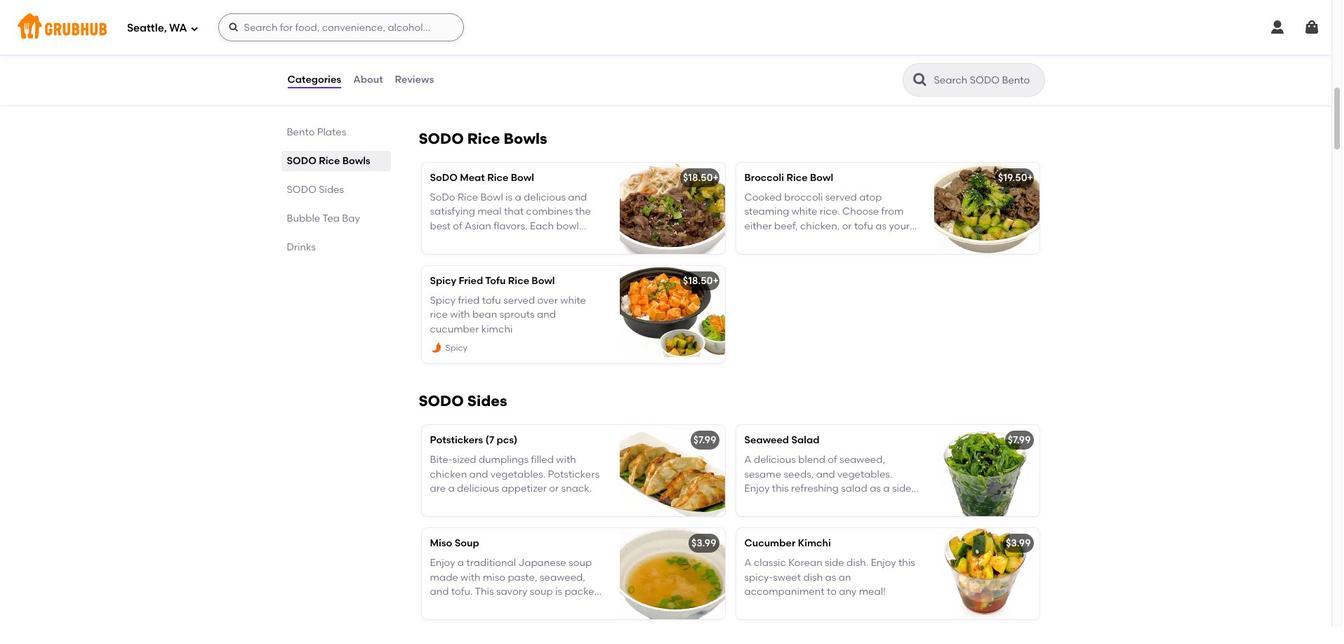 Task type: vqa. For each thing, say whether or not it's contained in the screenshot.
'WITH' in Spicy fried tofu served over white rice with bean sprouts and cucumber kimchi
yes



Task type: describe. For each thing, give the bounding box(es) containing it.
and inside "a delicious blend of seaweed, sesame seeds, and vegetables. enjoy this refreshing salad as a side dish or an appetizer."
[[816, 469, 835, 481]]

1 vertical spatial sides
[[467, 392, 507, 410]]

packed
[[565, 586, 601, 598]]

rice inside 'tab'
[[319, 155, 340, 167]]

+ for broccoli rice bowl
[[1027, 172, 1033, 184]]

drinks tab
[[287, 240, 385, 255]]

about
[[353, 74, 383, 86]]

from
[[881, 206, 904, 218]]

categories button
[[287, 55, 342, 105]]

japanese
[[518, 558, 566, 570]]

bite-
[[430, 454, 452, 466]]

with inside beef bulgogi with white rice, an array of vegetables for a salad, two pieces of juicy chicken potstickers, the tangy-sweet cucumber kimchi and a side of the hawaiian mac salad.
[[492, 38, 512, 50]]

kimchi
[[798, 538, 831, 550]]

and inside beef bulgogi with white rice, an array of vegetables for a salad, two pieces of juicy chicken potstickers, the tangy-sweet cucumber kimchi and a side of the hawaiian mac salad.
[[577, 81, 596, 93]]

$19.50
[[998, 172, 1027, 184]]

seaweed, inside "a delicious blend of seaweed, sesame seeds, and vegetables. enjoy this refreshing salad as a side dish or an appetizer."
[[840, 454, 885, 466]]

pieces
[[572, 52, 603, 64]]

categories
[[287, 74, 341, 86]]

atop
[[859, 192, 882, 204]]

spicy fried tofu served over white rice with bean sprouts and cucumber kimchi
[[430, 295, 586, 335]]

salad
[[791, 435, 819, 446]]

beef for beef bulgogi with white rice, an array of vegetables for a salad, two pieces of juicy chicken potstickers, the tangy-sweet cucumber kimchi and a side of the hawaiian mac salad.
[[430, 38, 451, 50]]

kimchi inside beef bulgogi with white rice, an array of vegetables for a salad, two pieces of juicy chicken potstickers, the tangy-sweet cucumber kimchi and a side of the hawaiian mac salad.
[[543, 81, 575, 93]]

palate.
[[430, 615, 464, 627]]

an inside "a delicious blend of seaweed, sesame seeds, and vegetables. enjoy this refreshing salad as a side dish or an appetizer."
[[778, 497, 791, 509]]

korean
[[788, 558, 822, 570]]

beef for beef bulgogi bento
[[430, 18, 452, 30]]

1 horizontal spatial the
[[562, 66, 578, 78]]

side inside a classic korean side dish. enjoy this spicy-sweet dish as an accompaniment to any meal!
[[825, 558, 844, 570]]

$18.50 + for spicy fried tofu rice bowl image
[[683, 275, 719, 287]]

tofu inside cooked broccoli served atop steaming white rice. choose from either beef, chicken, or tofu as your protein of preference!
[[854, 220, 873, 232]]

sodo up sodo
[[419, 130, 464, 147]]

$7.99 for bite-sized dumplings filled with chicken and vegetables. potstickers are a delicious appetizer or snack.
[[693, 435, 716, 446]]

a inside "a delicious blend of seaweed, sesame seeds, and vegetables. enjoy this refreshing salad as a side dish or an appetizer."
[[883, 483, 890, 495]]

vegetables
[[442, 52, 494, 64]]

dish inside a classic korean side dish. enjoy this spicy-sweet dish as an accompaniment to any meal!
[[803, 572, 823, 584]]

bubble
[[287, 213, 320, 225]]

mac
[[529, 95, 550, 107]]

or inside "a delicious blend of seaweed, sesame seeds, and vegetables. enjoy this refreshing salad as a side dish or an appetizer."
[[766, 497, 776, 509]]

this inside a classic korean side dish. enjoy this spicy-sweet dish as an accompaniment to any meal!
[[899, 558, 915, 570]]

broccoli
[[784, 192, 823, 204]]

beef,
[[774, 220, 798, 232]]

pcs)
[[497, 435, 517, 446]]

$18.50 + for sodo meat rice bowl image
[[683, 172, 719, 184]]

spicy fried tofu rice bowl image
[[619, 266, 725, 357]]

sodo sides tab
[[287, 183, 385, 197]]

this
[[475, 586, 494, 598]]

tofu.
[[451, 586, 473, 598]]

seattle,
[[127, 21, 167, 34]]

white for spicy fried tofu served over white rice with bean sprouts and cucumber kimchi
[[560, 295, 586, 307]]

(7
[[485, 435, 494, 446]]

an inside beef bulgogi with white rice, an array of vegetables for a salad, two pieces of juicy chicken potstickers, the tangy-sweet cucumber kimchi and a side of the hawaiian mac salad.
[[565, 38, 578, 50]]

2 vertical spatial spicy
[[445, 343, 467, 353]]

seaweed
[[744, 435, 789, 446]]

to inside enjoy a traditional japanese soup made with miso paste, seaweed, and tofu. this savory soup is packed with flavor and sure to please any palate.
[[525, 600, 535, 612]]

snack.
[[561, 483, 592, 495]]

bowl right meat
[[511, 172, 534, 184]]

kimchi inside spicy fried tofu served over white rice with bean sprouts and cucumber kimchi
[[481, 323, 513, 335]]

1 vertical spatial sodo sides
[[419, 392, 507, 410]]

and down this
[[481, 600, 500, 612]]

sodo
[[430, 172, 458, 184]]

with inside spicy fried tofu served over white rice with bean sprouts and cucumber kimchi
[[450, 309, 470, 321]]

beef bulgogi bento
[[430, 18, 522, 30]]

choose
[[842, 206, 879, 218]]

appetizer.
[[793, 497, 840, 509]]

paste,
[[508, 572, 537, 584]]

blend
[[798, 454, 825, 466]]

1 horizontal spatial sodo rice bowls
[[419, 130, 547, 147]]

about button
[[352, 55, 384, 105]]

and inside spicy fried tofu served over white rice with bean sprouts and cucumber kimchi
[[537, 309, 556, 321]]

sodo meat rice bowl image
[[619, 163, 725, 254]]

dish.
[[847, 558, 869, 570]]

potstickers (7 pcs)
[[430, 435, 517, 446]]

protein
[[744, 234, 778, 246]]

fried
[[459, 275, 483, 287]]

please
[[537, 600, 569, 612]]

accompaniment
[[744, 586, 825, 598]]

is
[[555, 586, 562, 598]]

seaweed salad image
[[934, 425, 1039, 517]]

with up tofu.
[[461, 572, 480, 584]]

Search for food, convenience, alcohol... search field
[[218, 13, 464, 41]]

of left juicy
[[430, 66, 439, 78]]

salad,
[[521, 52, 550, 64]]

seattle, wa
[[127, 21, 187, 34]]

0 vertical spatial bowls
[[504, 130, 547, 147]]

rice
[[430, 309, 448, 321]]

bean
[[472, 309, 497, 321]]

$3.99 for a classic korean side dish. enjoy this spicy-sweet dish as an accompaniment to any meal!
[[1006, 538, 1031, 550]]

delicious inside bite-sized dumplings filled with chicken and vegetables. potstickers are a delicious appetizer or snack.
[[457, 483, 499, 495]]

any inside enjoy a traditional japanese soup made with miso paste, seaweed, and tofu. this savory soup is packed with flavor and sure to please any palate.
[[571, 600, 589, 612]]

sodo up potstickers (7 pcs)
[[419, 392, 464, 410]]

to inside a classic korean side dish. enjoy this spicy-sweet dish as an accompaniment to any meal!
[[827, 586, 837, 598]]

drinks
[[287, 241, 316, 253]]

$19.50 +
[[998, 172, 1033, 184]]

savory
[[496, 586, 527, 598]]

cooked
[[744, 192, 782, 204]]

rice,
[[542, 38, 563, 50]]

reviews button
[[394, 55, 435, 105]]

sweet inside a classic korean side dish. enjoy this spicy-sweet dish as an accompaniment to any meal!
[[773, 572, 801, 584]]

of inside "a delicious blend of seaweed, sesame seeds, and vegetables. enjoy this refreshing salad as a side dish or an appetizer."
[[828, 454, 837, 466]]

sure
[[503, 600, 523, 612]]

appetizer
[[501, 483, 547, 495]]

salad.
[[552, 95, 582, 107]]

+ for sodo meat rice bowl
[[713, 172, 719, 184]]

as inside cooked broccoli served atop steaming white rice. choose from either beef, chicken, or tofu as your protein of preference!
[[876, 220, 887, 232]]

juicy
[[442, 66, 463, 78]]

cooked broccoli served atop steaming white rice. choose from either beef, chicken, or tofu as your protein of preference!
[[744, 192, 910, 246]]

and down made
[[430, 586, 449, 598]]

preference!
[[793, 234, 847, 246]]

sized
[[452, 454, 476, 466]]

served inside cooked broccoli served atop steaming white rice. choose from either beef, chicken, or tofu as your protein of preference!
[[825, 192, 857, 204]]

sodo inside tab
[[287, 184, 316, 196]]

plates
[[317, 126, 346, 138]]

bowl up the over
[[532, 275, 555, 287]]

tea
[[322, 213, 340, 225]]

a inside bite-sized dumplings filled with chicken and vegetables. potstickers are a delicious appetizer or snack.
[[448, 483, 455, 495]]

made
[[430, 572, 458, 584]]

miso soup image
[[619, 529, 725, 620]]

delicious inside "a delicious blend of seaweed, sesame seeds, and vegetables. enjoy this refreshing salad as a side dish or an appetizer."
[[754, 454, 796, 466]]

sodo meat rice bowl
[[430, 172, 534, 184]]

$7.99 for a delicious blend of seaweed, sesame seeds, and vegetables. enjoy this refreshing salad as a side dish or an appetizer.
[[1008, 435, 1031, 446]]

bento plates
[[287, 126, 346, 138]]

a delicious blend of seaweed, sesame seeds, and vegetables. enjoy this refreshing salad as a side dish or an appetizer.
[[744, 454, 911, 509]]

with up palate.
[[430, 600, 450, 612]]

broccoli
[[744, 172, 784, 184]]

broccoli rice bowl image
[[934, 163, 1039, 254]]

tofu
[[485, 275, 506, 287]]

enjoy a traditional japanese soup made with miso paste, seaweed, and tofu. this savory soup is packed with flavor and sure to please any palate.
[[430, 558, 601, 627]]

miso soup
[[430, 538, 479, 550]]

a classic korean side dish. enjoy this spicy-sweet dish as an accompaniment to any meal!
[[744, 558, 915, 598]]



Task type: locate. For each thing, give the bounding box(es) containing it.
potstickers,
[[505, 66, 560, 78]]

0 horizontal spatial an
[[565, 38, 578, 50]]

dish inside "a delicious blend of seaweed, sesame seeds, and vegetables. enjoy this refreshing salad as a side dish or an appetizer."
[[744, 497, 764, 509]]

0 vertical spatial an
[[565, 38, 578, 50]]

1 vertical spatial soup
[[530, 586, 553, 598]]

1 vertical spatial as
[[870, 483, 881, 495]]

0 vertical spatial sodo rice bowls
[[419, 130, 547, 147]]

beef bulgogi with white rice, an array of vegetables for a salad, two pieces of juicy chicken potstickers, the tangy-sweet cucumber kimchi and a side of the hawaiian mac salad.
[[430, 38, 605, 107]]

1 horizontal spatial soup
[[569, 558, 592, 570]]

0 vertical spatial soup
[[569, 558, 592, 570]]

0 vertical spatial white
[[514, 38, 540, 50]]

1 horizontal spatial $3.99
[[1006, 538, 1031, 550]]

enjoy down sesame
[[744, 483, 770, 495]]

seaweed, up is
[[540, 572, 585, 584]]

classic
[[754, 558, 786, 570]]

white
[[514, 38, 540, 50], [792, 206, 817, 218], [560, 295, 586, 307]]

of up reviews
[[430, 52, 439, 64]]

chicken,
[[800, 220, 840, 232]]

0 vertical spatial dish
[[744, 497, 764, 509]]

spicy
[[430, 275, 456, 287], [430, 295, 456, 307], [445, 343, 467, 353]]

this right the dish.
[[899, 558, 915, 570]]

0 vertical spatial a
[[744, 454, 751, 466]]

Search SODO Bento search field
[[933, 74, 1040, 87]]

enjoy inside a classic korean side dish. enjoy this spicy-sweet dish as an accompaniment to any meal!
[[871, 558, 896, 570]]

0 horizontal spatial kimchi
[[481, 323, 513, 335]]

sodo down bento plates
[[287, 155, 316, 167]]

1 horizontal spatial sodo sides
[[419, 392, 507, 410]]

white down "broccoli"
[[792, 206, 817, 218]]

to right 'sure'
[[525, 600, 535, 612]]

1 horizontal spatial $7.99
[[1008, 435, 1031, 446]]

a inside a classic korean side dish. enjoy this spicy-sweet dish as an accompaniment to any meal!
[[744, 558, 751, 570]]

any down packed
[[571, 600, 589, 612]]

tangy-
[[430, 81, 462, 93]]

soup
[[455, 538, 479, 550]]

0 horizontal spatial sides
[[319, 184, 344, 196]]

1 vertical spatial bento
[[287, 126, 315, 138]]

cucumber inside spicy fried tofu served over white rice with bean sprouts and cucumber kimchi
[[430, 323, 479, 335]]

1 horizontal spatial delicious
[[754, 454, 796, 466]]

are
[[430, 483, 446, 495]]

0 vertical spatial beef
[[430, 18, 452, 30]]

enjoy inside "a delicious blend of seaweed, sesame seeds, and vegetables. enjoy this refreshing salad as a side dish or an appetizer."
[[744, 483, 770, 495]]

sides up (7
[[467, 392, 507, 410]]

0 vertical spatial or
[[842, 220, 852, 232]]

sodo sides up potstickers (7 pcs)
[[419, 392, 507, 410]]

spicy for spicy fried tofu rice bowl
[[430, 275, 456, 287]]

a right for
[[512, 52, 518, 64]]

seaweed, up salad
[[840, 454, 885, 466]]

a down soup
[[458, 558, 464, 570]]

as down kimchi
[[825, 572, 836, 584]]

bento plates tab
[[287, 125, 385, 140]]

1 vertical spatial $18.50 +
[[683, 275, 719, 287]]

1 vertical spatial sodo rice bowls
[[287, 155, 370, 167]]

0 horizontal spatial cucumber
[[430, 323, 479, 335]]

potstickers (7 pcs) image
[[619, 425, 725, 517]]

two
[[552, 52, 570, 64]]

delicious down 'sized'
[[457, 483, 499, 495]]

1 vertical spatial a
[[744, 558, 751, 570]]

tofu up bean
[[482, 295, 501, 307]]

enjoy right the dish.
[[871, 558, 896, 570]]

spicy-
[[744, 572, 773, 584]]

bento left plates
[[287, 126, 315, 138]]

potstickers inside bite-sized dumplings filled with chicken and vegetables. potstickers are a delicious appetizer or snack.
[[548, 469, 599, 481]]

or left snack. in the left of the page
[[549, 483, 559, 495]]

1 horizontal spatial vegetables.
[[837, 469, 892, 481]]

1 vertical spatial seaweed,
[[540, 572, 585, 584]]

array
[[580, 38, 605, 50]]

bulgogi for bento
[[454, 18, 491, 30]]

2 horizontal spatial white
[[792, 206, 817, 218]]

vegetables. inside bite-sized dumplings filled with chicken and vegetables. potstickers are a delicious appetizer or snack.
[[490, 469, 546, 481]]

cucumber kimchi
[[744, 538, 831, 550]]

with
[[492, 38, 512, 50], [450, 309, 470, 321], [556, 454, 576, 466], [461, 572, 480, 584], [430, 600, 450, 612]]

a up spicy-
[[744, 558, 751, 570]]

side down tangy-
[[430, 95, 449, 107]]

of right blend
[[828, 454, 837, 466]]

1 horizontal spatial dish
[[803, 572, 823, 584]]

beef inside beef bulgogi with white rice, an array of vegetables for a salad, two pieces of juicy chicken potstickers, the tangy-sweet cucumber kimchi and a side of the hawaiian mac salad.
[[430, 38, 451, 50]]

1 vegetables. from the left
[[490, 469, 546, 481]]

reviews
[[395, 74, 434, 86]]

beef bulgogi bento image
[[619, 9, 725, 100]]

svg image
[[1269, 19, 1286, 36], [1303, 19, 1320, 36], [228, 22, 239, 33], [190, 24, 198, 33]]

for
[[497, 52, 510, 64]]

and up refreshing
[[816, 469, 835, 481]]

vegetables. up salad
[[837, 469, 892, 481]]

2 $18.50 + from the top
[[683, 275, 719, 287]]

white inside beef bulgogi with white rice, an array of vegetables for a salad, two pieces of juicy chicken potstickers, the tangy-sweet cucumber kimchi and a side of the hawaiian mac salad.
[[514, 38, 540, 50]]

white up salad,
[[514, 38, 540, 50]]

broccoli rice bowl
[[744, 172, 833, 184]]

0 vertical spatial sodo sides
[[287, 184, 344, 196]]

1 vertical spatial kimchi
[[481, 323, 513, 335]]

spicy right spicy icon
[[445, 343, 467, 353]]

salad
[[841, 483, 867, 495]]

bulgogi for with
[[454, 38, 490, 50]]

rice up "broccoli"
[[786, 172, 808, 184]]

1 horizontal spatial enjoy
[[744, 483, 770, 495]]

wa
[[169, 21, 187, 34]]

spicy left fried
[[430, 275, 456, 287]]

$18.50 +
[[683, 172, 719, 184], [683, 275, 719, 287]]

tofu
[[854, 220, 873, 232], [482, 295, 501, 307]]

0 horizontal spatial $3.99
[[691, 538, 716, 550]]

a down pieces
[[598, 81, 605, 93]]

with right filled
[[556, 454, 576, 466]]

delicious
[[754, 454, 796, 466], [457, 483, 499, 495]]

side right salad
[[892, 483, 911, 495]]

sodo sides inside tab
[[287, 184, 344, 196]]

1 $7.99 from the left
[[693, 435, 716, 446]]

tofu inside spicy fried tofu served over white rice with bean sprouts and cucumber kimchi
[[482, 295, 501, 307]]

sides inside tab
[[319, 184, 344, 196]]

seaweed, inside enjoy a traditional japanese soup made with miso paste, seaweed, and tofu. this savory soup is packed with flavor and sure to please any palate.
[[540, 572, 585, 584]]

2 horizontal spatial enjoy
[[871, 558, 896, 570]]

0 horizontal spatial or
[[549, 483, 559, 495]]

spicy up 'rice'
[[430, 295, 456, 307]]

kimchi up salad.
[[543, 81, 575, 93]]

traditional
[[466, 558, 516, 570]]

sodo rice bowls down plates
[[287, 155, 370, 167]]

bowls down mac
[[504, 130, 547, 147]]

2 bulgogi from the top
[[454, 38, 490, 50]]

bento inside bento plates tab
[[287, 126, 315, 138]]

chicken down bite-
[[430, 469, 467, 481]]

0 vertical spatial kimchi
[[543, 81, 575, 93]]

0 horizontal spatial soup
[[530, 586, 553, 598]]

any left meal!
[[839, 586, 857, 598]]

bowls
[[504, 130, 547, 147], [342, 155, 370, 167]]

bento up for
[[493, 18, 522, 30]]

potstickers up snack. in the left of the page
[[548, 469, 599, 481]]

1 horizontal spatial bowls
[[504, 130, 547, 147]]

sweet inside beef bulgogi with white rice, an array of vegetables for a salad, two pieces of juicy chicken potstickers, the tangy-sweet cucumber kimchi and a side of the hawaiian mac salad.
[[462, 81, 490, 93]]

0 horizontal spatial the
[[463, 95, 479, 107]]

$18.50 for sodo meat rice bowl image
[[683, 172, 713, 184]]

chicken down vegetables
[[466, 66, 503, 78]]

bulgogi
[[454, 18, 491, 30], [454, 38, 490, 50]]

an down the dish.
[[839, 572, 851, 584]]

1 vertical spatial this
[[899, 558, 915, 570]]

0 vertical spatial to
[[827, 586, 837, 598]]

bite-sized dumplings filled with chicken and vegetables. potstickers are a delicious appetizer or snack.
[[430, 454, 599, 495]]

of down 'beef,'
[[781, 234, 790, 246]]

a for a classic korean side dish. enjoy this spicy-sweet dish as an accompaniment to any meal!
[[744, 558, 751, 570]]

a inside "a delicious blend of seaweed, sesame seeds, and vegetables. enjoy this refreshing salad as a side dish or an appetizer."
[[744, 454, 751, 466]]

white inside spicy fried tofu served over white rice with bean sprouts and cucumber kimchi
[[560, 295, 586, 307]]

0 horizontal spatial potstickers
[[430, 435, 483, 446]]

soup up packed
[[569, 558, 592, 570]]

with up for
[[492, 38, 512, 50]]

vegetables. up appetizer at the bottom of page
[[490, 469, 546, 481]]

served up rice. at the right top of the page
[[825, 192, 857, 204]]

1 $18.50 from the top
[[683, 172, 713, 184]]

0 vertical spatial any
[[839, 586, 857, 598]]

white for cooked broccoli served atop steaming white rice. choose from either beef, chicken, or tofu as your protein of preference!
[[792, 206, 817, 218]]

as inside a classic korean side dish. enjoy this spicy-sweet dish as an accompaniment to any meal!
[[825, 572, 836, 584]]

0 horizontal spatial white
[[514, 38, 540, 50]]

cucumber
[[744, 538, 796, 550]]

1 vertical spatial potstickers
[[548, 469, 599, 481]]

1 $18.50 + from the top
[[683, 172, 719, 184]]

seaweed salad
[[744, 435, 819, 446]]

0 vertical spatial delicious
[[754, 454, 796, 466]]

1 vertical spatial bowls
[[342, 155, 370, 167]]

2 $18.50 from the top
[[683, 275, 713, 287]]

1 horizontal spatial or
[[766, 497, 776, 509]]

1 horizontal spatial sweet
[[773, 572, 801, 584]]

and down the over
[[537, 309, 556, 321]]

rice.
[[820, 206, 840, 218]]

and
[[577, 81, 596, 93], [537, 309, 556, 321], [469, 469, 488, 481], [816, 469, 835, 481], [430, 586, 449, 598], [481, 600, 500, 612]]

1 horizontal spatial an
[[778, 497, 791, 509]]

or down "choose"
[[842, 220, 852, 232]]

0 horizontal spatial any
[[571, 600, 589, 612]]

rice right meat
[[487, 172, 508, 184]]

cucumber inside beef bulgogi with white rice, an array of vegetables for a salad, two pieces of juicy chicken potstickers, the tangy-sweet cucumber kimchi and a side of the hawaiian mac salad.
[[492, 81, 541, 93]]

0 vertical spatial bulgogi
[[454, 18, 491, 30]]

$3.99
[[691, 538, 716, 550], [1006, 538, 1031, 550]]

1 a from the top
[[744, 454, 751, 466]]

main navigation navigation
[[0, 0, 1332, 55]]

1 $3.99 from the left
[[691, 538, 716, 550]]

1 horizontal spatial bento
[[493, 18, 522, 30]]

bowls up sodo sides tab
[[342, 155, 370, 167]]

2 vertical spatial as
[[825, 572, 836, 584]]

sodo rice bowls
[[419, 130, 547, 147], [287, 155, 370, 167]]

the
[[562, 66, 578, 78], [463, 95, 479, 107]]

0 horizontal spatial sweet
[[462, 81, 490, 93]]

sodo up bubble on the left top of the page
[[287, 184, 316, 196]]

rice up 'sodo meat rice bowl'
[[467, 130, 500, 147]]

any
[[839, 586, 857, 598], [571, 600, 589, 612]]

seaweed,
[[840, 454, 885, 466], [540, 572, 585, 584]]

rice down plates
[[319, 155, 340, 167]]

spicy for spicy fried tofu served over white rice with bean sprouts and cucumber kimchi
[[430, 295, 456, 307]]

bubble tea bay tab
[[287, 211, 385, 226]]

2 vertical spatial side
[[825, 558, 844, 570]]

0 horizontal spatial served
[[503, 295, 535, 307]]

1 beef from the top
[[430, 18, 452, 30]]

$18.50 for spicy fried tofu rice bowl image
[[683, 275, 713, 287]]

potstickers up 'sized'
[[430, 435, 483, 446]]

0 horizontal spatial side
[[430, 95, 449, 107]]

with down fried
[[450, 309, 470, 321]]

delicious up sesame
[[754, 454, 796, 466]]

0 horizontal spatial this
[[772, 483, 789, 495]]

dish down korean
[[803, 572, 823, 584]]

2 a from the top
[[744, 558, 751, 570]]

2 $7.99 from the left
[[1008, 435, 1031, 446]]

1 vertical spatial any
[[571, 600, 589, 612]]

this down sesame
[[772, 483, 789, 495]]

2 vegetables. from the left
[[837, 469, 892, 481]]

meat
[[460, 172, 485, 184]]

served inside spicy fried tofu served over white rice with bean sprouts and cucumber kimchi
[[503, 295, 535, 307]]

sodo rice bowls inside 'tab'
[[287, 155, 370, 167]]

miso
[[430, 538, 452, 550]]

1 horizontal spatial tofu
[[854, 220, 873, 232]]

1 horizontal spatial served
[[825, 192, 857, 204]]

0 horizontal spatial enjoy
[[430, 558, 455, 570]]

spicy inside spicy fried tofu served over white rice with bean sprouts and cucumber kimchi
[[430, 295, 456, 307]]

search icon image
[[911, 72, 928, 88]]

as down from
[[876, 220, 887, 232]]

vegetables. inside "a delicious blend of seaweed, sesame seeds, and vegetables. enjoy this refreshing salad as a side dish or an appetizer."
[[837, 469, 892, 481]]

and down 'sized'
[[469, 469, 488, 481]]

sweet up accompaniment
[[773, 572, 801, 584]]

rice right tofu
[[508, 275, 529, 287]]

0 horizontal spatial sodo sides
[[287, 184, 344, 196]]

side left the dish.
[[825, 558, 844, 570]]

0 vertical spatial sweet
[[462, 81, 490, 93]]

and up salad.
[[577, 81, 596, 93]]

enjoy up made
[[430, 558, 455, 570]]

chicken inside beef bulgogi with white rice, an array of vegetables for a salad, two pieces of juicy chicken potstickers, the tangy-sweet cucumber kimchi and a side of the hawaiian mac salad.
[[466, 66, 503, 78]]

1 horizontal spatial kimchi
[[543, 81, 575, 93]]

steaming
[[744, 206, 789, 218]]

0 vertical spatial spicy
[[430, 275, 456, 287]]

2 $3.99 from the left
[[1006, 538, 1031, 550]]

bowls inside 'tab'
[[342, 155, 370, 167]]

0 vertical spatial the
[[562, 66, 578, 78]]

flavor
[[452, 600, 479, 612]]

1 horizontal spatial potstickers
[[548, 469, 599, 481]]

1 vertical spatial served
[[503, 295, 535, 307]]

potstickers
[[430, 435, 483, 446], [548, 469, 599, 481]]

to
[[827, 586, 837, 598], [525, 600, 535, 612]]

0 horizontal spatial sodo rice bowls
[[287, 155, 370, 167]]

sodo rice bowls up 'sodo meat rice bowl'
[[419, 130, 547, 147]]

a inside enjoy a traditional japanese soup made with miso paste, seaweed, and tofu. this savory soup is packed with flavor and sure to please any palate.
[[458, 558, 464, 570]]

of inside cooked broccoli served atop steaming white rice. choose from either beef, chicken, or tofu as your protein of preference!
[[781, 234, 790, 246]]

or inside cooked broccoli served atop steaming white rice. choose from either beef, chicken, or tofu as your protein of preference!
[[842, 220, 852, 232]]

an inside a classic korean side dish. enjoy this spicy-sweet dish as an accompaniment to any meal!
[[839, 572, 851, 584]]

enjoy
[[744, 483, 770, 495], [430, 558, 455, 570], [871, 558, 896, 570]]

bulgogi inside beef bulgogi with white rice, an array of vegetables for a salad, two pieces of juicy chicken potstickers, the tangy-sweet cucumber kimchi and a side of the hawaiian mac salad.
[[454, 38, 490, 50]]

cucumber down 'rice'
[[430, 323, 479, 335]]

and inside bite-sized dumplings filled with chicken and vegetables. potstickers are a delicious appetizer or snack.
[[469, 469, 488, 481]]

sodo inside 'tab'
[[287, 155, 316, 167]]

0 vertical spatial $18.50 +
[[683, 172, 719, 184]]

cucumber up hawaiian
[[492, 81, 541, 93]]

1 bulgogi from the top
[[454, 18, 491, 30]]

filled
[[531, 454, 554, 466]]

a
[[512, 52, 518, 64], [598, 81, 605, 93], [448, 483, 455, 495], [883, 483, 890, 495], [458, 558, 464, 570]]

an down seeds,
[[778, 497, 791, 509]]

your
[[889, 220, 910, 232]]

as right salad
[[870, 483, 881, 495]]

dish down sesame
[[744, 497, 764, 509]]

chicken inside bite-sized dumplings filled with chicken and vegetables. potstickers are a delicious appetizer or snack.
[[430, 469, 467, 481]]

0 vertical spatial bento
[[493, 18, 522, 30]]

seeds,
[[784, 469, 814, 481]]

spicy fried tofu rice bowl
[[430, 275, 555, 287]]

1 vertical spatial cucumber
[[430, 323, 479, 335]]

0 vertical spatial sides
[[319, 184, 344, 196]]

$3.99 for enjoy a traditional japanese soup made with miso paste, seaweed, and tofu. this savory soup is packed with flavor and sure to please any palate.
[[691, 538, 716, 550]]

a right are
[[448, 483, 455, 495]]

sweet down juicy
[[462, 81, 490, 93]]

dish
[[744, 497, 764, 509], [803, 572, 823, 584]]

fried
[[458, 295, 480, 307]]

the left hawaiian
[[463, 95, 479, 107]]

1 vertical spatial to
[[525, 600, 535, 612]]

over
[[537, 295, 558, 307]]

soup left is
[[530, 586, 553, 598]]

of
[[430, 52, 439, 64], [430, 66, 439, 78], [452, 95, 461, 107], [781, 234, 790, 246], [828, 454, 837, 466]]

bowl
[[511, 172, 534, 184], [810, 172, 833, 184], [532, 275, 555, 287]]

sides up tea
[[319, 184, 344, 196]]

tofu down "choose"
[[854, 220, 873, 232]]

or inside bite-sized dumplings filled with chicken and vegetables. potstickers are a delicious appetizer or snack.
[[549, 483, 559, 495]]

0 horizontal spatial vegetables.
[[490, 469, 546, 481]]

of down tangy-
[[452, 95, 461, 107]]

any inside a classic korean side dish. enjoy this spicy-sweet dish as an accompaniment to any meal!
[[839, 586, 857, 598]]

2 vertical spatial white
[[560, 295, 586, 307]]

sprouts
[[500, 309, 535, 321]]

either
[[744, 220, 772, 232]]

0 vertical spatial $18.50
[[683, 172, 713, 184]]

2 beef from the top
[[430, 38, 451, 50]]

an up two
[[565, 38, 578, 50]]

beef
[[430, 18, 452, 30], [430, 38, 451, 50]]

with inside bite-sized dumplings filled with chicken and vegetables. potstickers are a delicious appetizer or snack.
[[556, 454, 576, 466]]

spicy image
[[430, 342, 443, 355]]

+
[[713, 172, 719, 184], [1027, 172, 1033, 184], [713, 275, 719, 287]]

2 vertical spatial or
[[766, 497, 776, 509]]

0 horizontal spatial seaweed,
[[540, 572, 585, 584]]

0 vertical spatial cucumber
[[492, 81, 541, 93]]

as
[[876, 220, 887, 232], [870, 483, 881, 495], [825, 572, 836, 584]]

a right salad
[[883, 483, 890, 495]]

2 horizontal spatial or
[[842, 220, 852, 232]]

white inside cooked broccoli served atop steaming white rice. choose from either beef, chicken, or tofu as your protein of preference!
[[792, 206, 817, 218]]

1 horizontal spatial any
[[839, 586, 857, 598]]

side inside "a delicious blend of seaweed, sesame seeds, and vegetables. enjoy this refreshing salad as a side dish or an appetizer."
[[892, 483, 911, 495]]

cucumber kimchi image
[[934, 529, 1039, 620]]

0 horizontal spatial tofu
[[482, 295, 501, 307]]

1 horizontal spatial white
[[560, 295, 586, 307]]

2 vertical spatial an
[[839, 572, 851, 584]]

or down sesame
[[766, 497, 776, 509]]

sides
[[319, 184, 344, 196], [467, 392, 507, 410]]

0 horizontal spatial $7.99
[[693, 435, 716, 446]]

miso
[[483, 572, 505, 584]]

sodo rice bowls tab
[[287, 154, 385, 168]]

0 vertical spatial this
[[772, 483, 789, 495]]

side
[[430, 95, 449, 107], [892, 483, 911, 495], [825, 558, 844, 570]]

this inside "a delicious blend of seaweed, sesame seeds, and vegetables. enjoy this refreshing salad as a side dish or an appetizer."
[[772, 483, 789, 495]]

enjoy inside enjoy a traditional japanese soup made with miso paste, seaweed, and tofu. this savory soup is packed with flavor and sure to please any palate.
[[430, 558, 455, 570]]

2 horizontal spatial side
[[892, 483, 911, 495]]

to left meal!
[[827, 586, 837, 598]]

served up sprouts
[[503, 295, 535, 307]]

0 horizontal spatial delicious
[[457, 483, 499, 495]]

kalbi bento image
[[934, 9, 1039, 100]]

0 vertical spatial potstickers
[[430, 435, 483, 446]]

kimchi down bean
[[481, 323, 513, 335]]

as inside "a delicious blend of seaweed, sesame seeds, and vegetables. enjoy this refreshing salad as a side dish or an appetizer."
[[870, 483, 881, 495]]

side inside beef bulgogi with white rice, an array of vegetables for a salad, two pieces of juicy chicken potstickers, the tangy-sweet cucumber kimchi and a side of the hawaiian mac salad.
[[430, 95, 449, 107]]

bubble tea bay
[[287, 213, 360, 225]]

kimchi
[[543, 81, 575, 93], [481, 323, 513, 335]]

1 vertical spatial delicious
[[457, 483, 499, 495]]

sesame
[[744, 469, 781, 481]]

1 horizontal spatial side
[[825, 558, 844, 570]]

white right the over
[[560, 295, 586, 307]]

2 horizontal spatial an
[[839, 572, 851, 584]]

a up sesame
[[744, 454, 751, 466]]

bay
[[342, 213, 360, 225]]

bowl up "broccoli"
[[810, 172, 833, 184]]

0 vertical spatial side
[[430, 95, 449, 107]]

the down two
[[562, 66, 578, 78]]

sodo sides up bubble tea bay
[[287, 184, 344, 196]]

0 horizontal spatial bowls
[[342, 155, 370, 167]]

1 horizontal spatial sides
[[467, 392, 507, 410]]

a for a delicious blend of seaweed, sesame seeds, and vegetables. enjoy this refreshing salad as a side dish or an appetizer.
[[744, 454, 751, 466]]



